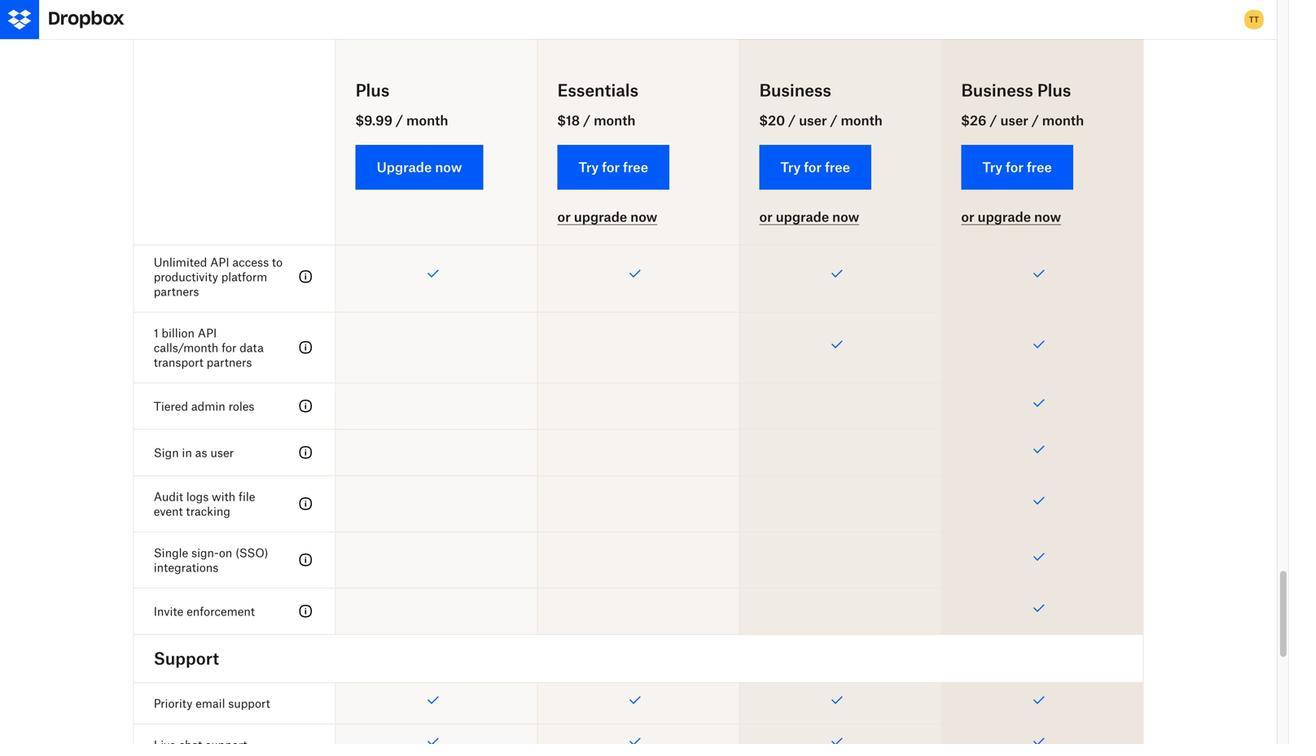Task type: describe. For each thing, give the bounding box(es) containing it.
now inside "upgrade now" link
[[435, 159, 462, 175]]

$9.99
[[356, 112, 393, 128]]

/ for $20
[[788, 112, 796, 128]]

or upgrade now for 3rd or upgrade now link from left
[[961, 209, 1061, 225]]

try for 3rd or upgrade now link from left
[[982, 159, 1002, 175]]

user for $20
[[799, 112, 827, 128]]

sign in as user
[[154, 446, 234, 460]]

/ for $26
[[990, 112, 997, 128]]

(sso)
[[235, 546, 268, 560]]

or for third or upgrade now link from the right
[[557, 209, 571, 225]]

admin
[[191, 399, 225, 413]]

business for business
[[759, 80, 831, 100]]

4 / from the left
[[830, 112, 838, 128]]

3 month from the left
[[841, 112, 883, 128]]

try for free link for third or upgrade now link from the right
[[557, 145, 669, 190]]

3 or upgrade now link from the left
[[961, 209, 1061, 225]]

/ for $18
[[583, 112, 590, 128]]

tt button
[[1241, 7, 1267, 33]]

upgrade now
[[377, 159, 462, 175]]

for for try for free link associated with second or upgrade now link
[[804, 159, 822, 175]]

event
[[154, 504, 183, 518]]

unlimited
[[154, 255, 207, 269]]

standard image for sign in as user
[[296, 443, 316, 462]]

$26 / user / month
[[961, 112, 1084, 128]]

$9.99 / month
[[356, 112, 448, 128]]

3 upgrade from the left
[[978, 209, 1031, 225]]

1 month from the left
[[406, 112, 448, 128]]

1 plus from the left
[[356, 80, 389, 100]]

calls/month
[[154, 341, 218, 355]]

integrations
[[154, 561, 218, 574]]

1
[[154, 326, 158, 340]]

tiered admin roles
[[154, 399, 254, 413]]

standard image for single sign-on (sso) integrations
[[296, 550, 316, 570]]

standard image for 1 billion api calls/month for data transport partners
[[296, 338, 316, 357]]

access
[[232, 255, 269, 269]]

audit logs with file event tracking
[[154, 490, 255, 518]]

priority
[[154, 697, 192, 710]]

support
[[228, 697, 270, 710]]

single
[[154, 546, 188, 560]]

billion
[[162, 326, 195, 340]]

$26
[[961, 112, 986, 128]]

in
[[182, 446, 192, 460]]

support
[[154, 648, 219, 668]]

essentials
[[557, 80, 638, 100]]

or upgrade now for third or upgrade now link from the right
[[557, 209, 657, 225]]

invite enforcement
[[154, 604, 255, 618]]

1 billion api calls/month for data transport partners
[[154, 326, 264, 369]]

transport
[[154, 355, 203, 369]]

try for free for try for free link associated with second or upgrade now link
[[780, 159, 850, 175]]

partners inside unlimited api access to productivity platform partners
[[154, 284, 199, 298]]

$18
[[557, 112, 580, 128]]

$20 / user / month
[[759, 112, 883, 128]]

upgrade now link
[[356, 145, 483, 190]]

try for third or upgrade now link from the right
[[579, 159, 599, 175]]

try for free for try for free link for 3rd or upgrade now link from left
[[982, 159, 1052, 175]]

platform
[[221, 270, 267, 284]]

for for try for free link corresponding to third or upgrade now link from the right
[[602, 159, 620, 175]]

standard image for audit logs with file event tracking
[[296, 494, 316, 514]]

upgrade
[[377, 159, 432, 175]]

email
[[196, 697, 225, 710]]

logs
[[186, 490, 209, 504]]

business plus
[[961, 80, 1071, 100]]

as
[[195, 446, 207, 460]]



Task type: locate. For each thing, give the bounding box(es) containing it.
1 vertical spatial partners
[[207, 355, 252, 369]]

1 or upgrade now from the left
[[557, 209, 657, 225]]

3 try for free from the left
[[982, 159, 1052, 175]]

roles
[[228, 399, 254, 413]]

2 horizontal spatial or upgrade now link
[[961, 209, 1061, 225]]

standard image right to
[[296, 267, 316, 287]]

1 horizontal spatial user
[[799, 112, 827, 128]]

user
[[799, 112, 827, 128], [1000, 112, 1028, 128], [210, 446, 234, 460]]

1 free from the left
[[623, 159, 648, 175]]

try for free
[[579, 159, 648, 175], [780, 159, 850, 175], [982, 159, 1052, 175]]

month
[[406, 112, 448, 128], [594, 112, 636, 128], [841, 112, 883, 128], [1042, 112, 1084, 128]]

business for business plus
[[961, 80, 1033, 100]]

4 standard image from the top
[[296, 602, 316, 621]]

3 free from the left
[[1027, 159, 1052, 175]]

partners down data
[[207, 355, 252, 369]]

$18 / month
[[557, 112, 636, 128]]

api up platform
[[210, 255, 229, 269]]

unlimited api access to productivity platform partners
[[154, 255, 283, 298]]

try for free link for second or upgrade now link
[[759, 145, 871, 190]]

1 standard image from the top
[[296, 267, 316, 287]]

try for free link down $18 / month at the left top of page
[[557, 145, 669, 190]]

1 horizontal spatial try for free
[[780, 159, 850, 175]]

0 horizontal spatial user
[[210, 446, 234, 460]]

1 try for free link from the left
[[557, 145, 669, 190]]

audit
[[154, 490, 183, 504]]

2 business from the left
[[961, 80, 1033, 100]]

for down $26 / user / month
[[1006, 159, 1024, 175]]

for inside 1 billion api calls/month for data transport partners
[[222, 341, 236, 355]]

or for 3rd or upgrade now link from left
[[961, 209, 974, 225]]

tt
[[1249, 14, 1259, 24]]

on
[[219, 546, 232, 560]]

1 horizontal spatial or
[[759, 209, 773, 225]]

0 vertical spatial partners
[[154, 284, 199, 298]]

0 horizontal spatial try for free link
[[557, 145, 669, 190]]

priority email support
[[154, 697, 270, 710]]

2 try for free from the left
[[780, 159, 850, 175]]

user right as
[[210, 446, 234, 460]]

1 try from the left
[[579, 159, 599, 175]]

free
[[623, 159, 648, 175], [825, 159, 850, 175], [1027, 159, 1052, 175]]

standard image right file
[[296, 494, 316, 514]]

5 / from the left
[[990, 112, 997, 128]]

standard image for invite enforcement
[[296, 602, 316, 621]]

invite
[[154, 604, 183, 618]]

for down $18 / month at the left top of page
[[602, 159, 620, 175]]

try for free link down $20 / user / month
[[759, 145, 871, 190]]

2 plus from the left
[[1037, 80, 1071, 100]]

free for try for free link associated with second or upgrade now link
[[825, 159, 850, 175]]

productivity
[[154, 270, 218, 284]]

2 or upgrade now link from the left
[[759, 209, 859, 225]]

try for second or upgrade now link
[[780, 159, 801, 175]]

0 horizontal spatial partners
[[154, 284, 199, 298]]

business
[[759, 80, 831, 100], [961, 80, 1033, 100]]

user for $26
[[1000, 112, 1028, 128]]

6 / from the left
[[1031, 112, 1039, 128]]

1 upgrade from the left
[[574, 209, 627, 225]]

try for free link down $26 / user / month
[[961, 145, 1073, 190]]

try down $26
[[982, 159, 1002, 175]]

4 month from the left
[[1042, 112, 1084, 128]]

2 upgrade from the left
[[776, 209, 829, 225]]

file
[[239, 490, 255, 504]]

1 horizontal spatial partners
[[207, 355, 252, 369]]

1 horizontal spatial try
[[780, 159, 801, 175]]

1 or from the left
[[557, 209, 571, 225]]

standard image
[[296, 338, 316, 357], [296, 443, 316, 462], [296, 550, 316, 570], [296, 602, 316, 621]]

2 / from the left
[[583, 112, 590, 128]]

for down $20 / user / month
[[804, 159, 822, 175]]

2 or upgrade now from the left
[[759, 209, 859, 225]]

now
[[435, 159, 462, 175], [630, 209, 657, 225], [832, 209, 859, 225], [1034, 209, 1061, 225]]

partners inside 1 billion api calls/month for data transport partners
[[207, 355, 252, 369]]

2 horizontal spatial or upgrade now
[[961, 209, 1061, 225]]

not included image
[[336, 22, 537, 67], [538, 22, 739, 67], [336, 68, 537, 114], [538, 68, 739, 114], [336, 115, 537, 170], [538, 115, 739, 170], [336, 171, 537, 241], [538, 171, 739, 241], [336, 313, 537, 383], [538, 313, 739, 383], [336, 383, 537, 429], [538, 383, 739, 429], [740, 383, 941, 429], [336, 430, 537, 475], [538, 430, 739, 475], [336, 476, 537, 532], [538, 476, 739, 532], [740, 476, 941, 532], [336, 532, 537, 588], [538, 532, 739, 588], [740, 532, 941, 588], [336, 589, 537, 634], [538, 589, 739, 634], [740, 589, 941, 634]]

0 horizontal spatial upgrade
[[574, 209, 627, 225]]

business up $20
[[759, 80, 831, 100]]

api inside 1 billion api calls/month for data transport partners
[[198, 326, 217, 340]]

with
[[212, 490, 235, 504]]

2 try from the left
[[780, 159, 801, 175]]

/
[[396, 112, 403, 128], [583, 112, 590, 128], [788, 112, 796, 128], [830, 112, 838, 128], [990, 112, 997, 128], [1031, 112, 1039, 128]]

3 try for free link from the left
[[961, 145, 1073, 190]]

1 business from the left
[[759, 80, 831, 100]]

partners
[[154, 284, 199, 298], [207, 355, 252, 369]]

1 horizontal spatial or upgrade now link
[[759, 209, 859, 225]]

upgrade
[[574, 209, 627, 225], [776, 209, 829, 225], [978, 209, 1031, 225]]

0 horizontal spatial try
[[579, 159, 599, 175]]

2 standard image from the top
[[296, 443, 316, 462]]

for left data
[[222, 341, 236, 355]]

2 horizontal spatial upgrade
[[978, 209, 1031, 225]]

1 or upgrade now link from the left
[[557, 209, 657, 225]]

standard image for tiered admin roles
[[296, 396, 316, 416]]

tiered
[[154, 399, 188, 413]]

plus up $9.99
[[356, 80, 389, 100]]

try for free link for 3rd or upgrade now link from left
[[961, 145, 1073, 190]]

1 horizontal spatial or upgrade now
[[759, 209, 859, 225]]

0 horizontal spatial plus
[[356, 80, 389, 100]]

2 month from the left
[[594, 112, 636, 128]]

1 horizontal spatial free
[[825, 159, 850, 175]]

data
[[240, 341, 264, 355]]

0 horizontal spatial business
[[759, 80, 831, 100]]

0 horizontal spatial or upgrade now
[[557, 209, 657, 225]]

2 free from the left
[[825, 159, 850, 175]]

or
[[557, 209, 571, 225], [759, 209, 773, 225], [961, 209, 974, 225]]

2 horizontal spatial try
[[982, 159, 1002, 175]]

3 standard image from the top
[[296, 494, 316, 514]]

try
[[579, 159, 599, 175], [780, 159, 801, 175], [982, 159, 1002, 175]]

standard image for unlimited api access to productivity platform partners
[[296, 267, 316, 287]]

try for free down $18 / month at the left top of page
[[579, 159, 648, 175]]

standard image
[[296, 267, 316, 287], [296, 396, 316, 416], [296, 494, 316, 514]]

to
[[272, 255, 283, 269]]

api
[[210, 255, 229, 269], [198, 326, 217, 340]]

1 horizontal spatial plus
[[1037, 80, 1071, 100]]

try for free down $20 / user / month
[[780, 159, 850, 175]]

$20
[[759, 112, 785, 128]]

try for free down $26 / user / month
[[982, 159, 1052, 175]]

2 horizontal spatial free
[[1027, 159, 1052, 175]]

1 / from the left
[[396, 112, 403, 128]]

single sign-on (sso) integrations
[[154, 546, 268, 574]]

0 horizontal spatial or
[[557, 209, 571, 225]]

or upgrade now for second or upgrade now link
[[759, 209, 859, 225]]

free down $26 / user / month
[[1027, 159, 1052, 175]]

for for try for free link for 3rd or upgrade now link from left
[[1006, 159, 1024, 175]]

/ for $9.99
[[396, 112, 403, 128]]

api up calls/month
[[198, 326, 217, 340]]

2 horizontal spatial try for free
[[982, 159, 1052, 175]]

1 vertical spatial standard image
[[296, 396, 316, 416]]

1 standard image from the top
[[296, 338, 316, 357]]

or upgrade now
[[557, 209, 657, 225], [759, 209, 859, 225], [961, 209, 1061, 225]]

for
[[602, 159, 620, 175], [804, 159, 822, 175], [1006, 159, 1024, 175], [222, 341, 236, 355]]

2 horizontal spatial try for free link
[[961, 145, 1073, 190]]

2 or from the left
[[759, 209, 773, 225]]

2 vertical spatial standard image
[[296, 494, 316, 514]]

1 vertical spatial api
[[198, 326, 217, 340]]

2 horizontal spatial or
[[961, 209, 974, 225]]

3 standard image from the top
[[296, 550, 316, 570]]

0 horizontal spatial try for free
[[579, 159, 648, 175]]

tracking
[[186, 504, 230, 518]]

2 try for free link from the left
[[759, 145, 871, 190]]

partners down productivity
[[154, 284, 199, 298]]

plus
[[356, 80, 389, 100], [1037, 80, 1071, 100]]

2 standard image from the top
[[296, 396, 316, 416]]

or upgrade now link
[[557, 209, 657, 225], [759, 209, 859, 225], [961, 209, 1061, 225]]

free down $18 / month at the left top of page
[[623, 159, 648, 175]]

3 or from the left
[[961, 209, 974, 225]]

1 try for free from the left
[[579, 159, 648, 175]]

user down business plus at the top of page
[[1000, 112, 1028, 128]]

user right $20
[[799, 112, 827, 128]]

or for second or upgrade now link
[[759, 209, 773, 225]]

enforcement
[[187, 604, 255, 618]]

0 horizontal spatial or upgrade now link
[[557, 209, 657, 225]]

2 horizontal spatial user
[[1000, 112, 1028, 128]]

1 horizontal spatial business
[[961, 80, 1033, 100]]

try for free for try for free link corresponding to third or upgrade now link from the right
[[579, 159, 648, 175]]

0 vertical spatial api
[[210, 255, 229, 269]]

api inside unlimited api access to productivity platform partners
[[210, 255, 229, 269]]

plus up $26 / user / month
[[1037, 80, 1071, 100]]

1 horizontal spatial upgrade
[[776, 209, 829, 225]]

business up $26
[[961, 80, 1033, 100]]

3 / from the left
[[788, 112, 796, 128]]

sign-
[[191, 546, 219, 560]]

try for free link
[[557, 145, 669, 190], [759, 145, 871, 190], [961, 145, 1073, 190]]

free for try for free link corresponding to third or upgrade now link from the right
[[623, 159, 648, 175]]

standard image right roles
[[296, 396, 316, 416]]

0 horizontal spatial free
[[623, 159, 648, 175]]

3 or upgrade now from the left
[[961, 209, 1061, 225]]

3 try from the left
[[982, 159, 1002, 175]]

try down $18 / month at the left top of page
[[579, 159, 599, 175]]

try down $20
[[780, 159, 801, 175]]

free for try for free link for 3rd or upgrade now link from left
[[1027, 159, 1052, 175]]

1 horizontal spatial try for free link
[[759, 145, 871, 190]]

free down $20 / user / month
[[825, 159, 850, 175]]

0 vertical spatial standard image
[[296, 267, 316, 287]]

sign
[[154, 446, 179, 460]]



Task type: vqa. For each thing, say whether or not it's contained in the screenshot.
Tiered admin roles at the bottom of the page
yes



